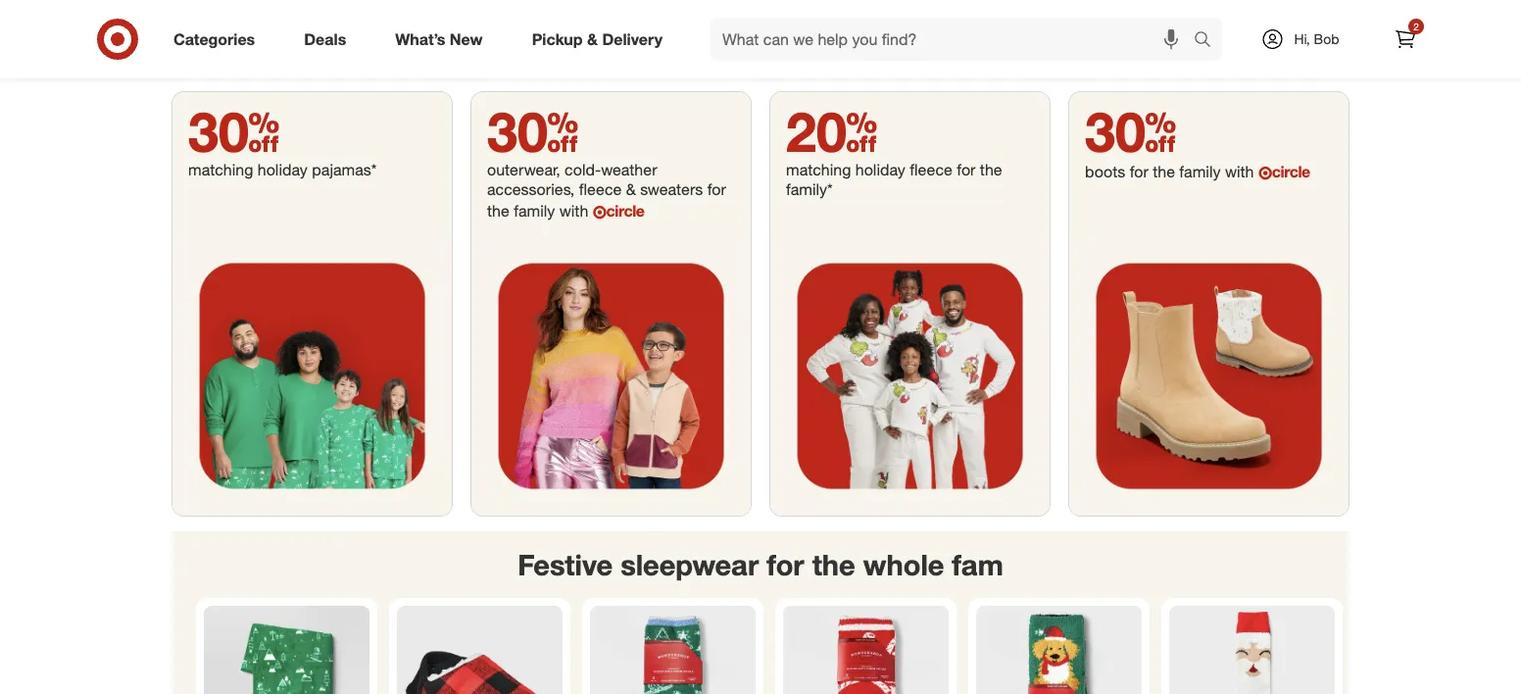 Task type: vqa. For each thing, say whether or not it's contained in the screenshot.
the inside the Carousel region
yes



Task type: locate. For each thing, give the bounding box(es) containing it.
family*
[[786, 179, 833, 199]]

gifts right kids'
[[930, 50, 959, 67]]

& up "outfits"
[[587, 29, 598, 49]]

festive sleepwear for the whole fam
[[518, 547, 1004, 582]]

men's left holiday
[[496, 50, 531, 67]]

0 horizontal spatial $25
[[816, 50, 838, 67]]

2 under from the left
[[963, 50, 1000, 67]]

what's new
[[395, 29, 483, 49]]

fleece
[[910, 160, 953, 179], [579, 179, 622, 199]]

1 horizontal spatial holiday
[[856, 160, 906, 179]]

0 vertical spatial with
[[1225, 162, 1254, 181]]

& down "weather" on the left of the page
[[626, 179, 636, 199]]

men's holiday outfits link
[[460, 0, 661, 69]]

gifts for kids'
[[930, 50, 959, 67]]

whole
[[864, 547, 944, 582]]

circle for fleece
[[606, 201, 645, 220]]

family
[[1180, 162, 1221, 181], [514, 201, 555, 220]]

outerwear,
[[487, 160, 560, 179]]

2 holiday from the left
[[856, 160, 906, 179]]

for
[[957, 160, 976, 179], [1130, 162, 1149, 181], [708, 179, 726, 199], [767, 547, 805, 582]]

family right 'boots'
[[1180, 162, 1221, 181]]

toddler 2pk buffalo check plaid & golden retriever cozy crew socks with gift card holder - wondershop™ red/black image
[[977, 606, 1142, 694]]

holiday
[[258, 160, 308, 179], [856, 160, 906, 179]]

2 horizontal spatial gifts
[[1133, 50, 1162, 67]]

20 matching holiday fleece for the family*
[[786, 98, 1003, 199]]

the inside 20 matching holiday fleece for the family*
[[980, 160, 1003, 179]]

2 30 from the left
[[487, 98, 579, 165]]

gifts inside men's gifts under $25 link
[[1133, 50, 1162, 67]]

0 horizontal spatial fleece
[[579, 179, 622, 199]]

with
[[1225, 162, 1254, 181], [560, 201, 589, 220]]

men's for men's holiday outfits
[[496, 50, 531, 67]]

circle
[[1272, 162, 1311, 181], [606, 201, 645, 220]]

holiday inside 30 matching holiday pajamas*
[[258, 160, 308, 179]]

0 vertical spatial circle
[[1272, 162, 1311, 181]]

$25 for women's gifts under $25
[[816, 50, 838, 67]]

2 horizontal spatial under
[[1166, 50, 1203, 67]]

1 horizontal spatial matching
[[786, 160, 851, 179]]

1 under from the left
[[775, 50, 813, 67]]

30 up accessories,
[[487, 98, 579, 165]]

holiday
[[535, 50, 581, 67]]

2 gifts from the left
[[930, 50, 959, 67]]

1 horizontal spatial &
[[626, 179, 636, 199]]

0 horizontal spatial gifts
[[742, 50, 771, 67]]

cold-
[[565, 160, 601, 179]]

women's gifts under $25
[[683, 50, 838, 67]]

1 horizontal spatial $25
[[1207, 50, 1229, 67]]

1 matching from the left
[[188, 160, 253, 179]]

2 link
[[1384, 18, 1428, 61]]

gifts inside women's gifts under $25 link
[[742, 50, 771, 67]]

deals
[[304, 29, 346, 49]]

matching
[[188, 160, 253, 179], [786, 160, 851, 179]]

matching for 20
[[786, 160, 851, 179]]

sweaters
[[640, 179, 703, 199]]

gifts
[[742, 50, 771, 67], [930, 50, 959, 67], [1133, 50, 1162, 67]]

bob
[[1314, 30, 1340, 48]]

men's holiday outfits
[[496, 50, 625, 67]]

1 $25 from the left
[[816, 50, 838, 67]]

kids' gifts under $10
[[896, 50, 1026, 67]]

30 matching holiday pajamas*
[[188, 98, 377, 179]]

pickup & delivery
[[532, 29, 663, 49]]

0 horizontal spatial family
[[514, 201, 555, 220]]

men's
[[496, 50, 531, 67], [1094, 50, 1129, 67]]

delivery
[[602, 29, 663, 49]]

0 horizontal spatial circle
[[606, 201, 645, 220]]

What can we help you find? suggestions appear below search field
[[711, 18, 1199, 61]]

winter ski scene plush knit throw blanket green/white - wondershop™ image
[[204, 606, 370, 694]]

1 holiday from the left
[[258, 160, 308, 179]]

&
[[587, 29, 598, 49], [626, 179, 636, 199]]

1 horizontal spatial men's
[[1094, 50, 1129, 67]]

gifts inside the kids' gifts under $10 link
[[930, 50, 959, 67]]

1 vertical spatial with
[[560, 201, 589, 220]]

2 horizontal spatial 30
[[1085, 98, 1177, 165]]

1 vertical spatial circle
[[606, 201, 645, 220]]

0 horizontal spatial holiday
[[258, 160, 308, 179]]

1 horizontal spatial under
[[963, 50, 1000, 67]]

0 vertical spatial family
[[1180, 162, 1221, 181]]

holiday inside 20 matching holiday fleece for the family*
[[856, 160, 906, 179]]

hi,
[[1295, 30, 1311, 48]]

for inside outerwear, cold-weather accessories, fleece & sweaters for the family with
[[708, 179, 726, 199]]

gifts left the search button
[[1133, 50, 1162, 67]]

0 horizontal spatial with
[[560, 201, 589, 220]]

circle for with
[[1272, 162, 1311, 181]]

3 30 from the left
[[1085, 98, 1177, 165]]

2 matching from the left
[[786, 160, 851, 179]]

fam
[[952, 547, 1004, 582]]

30 down categories link
[[188, 98, 280, 165]]

men's gifts under $25 link
[[1061, 0, 1262, 69]]

$25
[[816, 50, 838, 67], [1207, 50, 1229, 67]]

new
[[450, 29, 483, 49]]

1 vertical spatial family
[[514, 201, 555, 220]]

the
[[980, 160, 1003, 179], [1153, 162, 1175, 181], [487, 201, 510, 220], [812, 547, 856, 582]]

1 men's from the left
[[496, 50, 531, 67]]

1 30 from the left
[[188, 98, 280, 165]]

30
[[188, 98, 280, 165], [487, 98, 579, 165], [1085, 98, 1177, 165]]

matching inside 20 matching holiday fleece for the family*
[[786, 160, 851, 179]]

0 horizontal spatial men's
[[496, 50, 531, 67]]

3 gifts from the left
[[1133, 50, 1162, 67]]

under
[[775, 50, 813, 67], [963, 50, 1000, 67], [1166, 50, 1203, 67]]

categories link
[[157, 18, 280, 61]]

1 vertical spatial &
[[626, 179, 636, 199]]

0 horizontal spatial matching
[[188, 160, 253, 179]]

deals link
[[287, 18, 371, 61]]

30 for outerwear, cold-weather accessories, fleece & sweaters for the family with
[[487, 98, 579, 165]]

pickup & delivery link
[[515, 18, 687, 61]]

women's gifts under $25 link
[[661, 0, 861, 69]]

weather
[[601, 160, 657, 179]]

outfits
[[585, 50, 625, 67]]

1 gifts from the left
[[742, 50, 771, 67]]

2 men's from the left
[[1094, 50, 1129, 67]]

for inside carousel region
[[767, 547, 805, 582]]

0 horizontal spatial under
[[775, 50, 813, 67]]

0 horizontal spatial &
[[587, 29, 598, 49]]

30 down men's gifts under $25
[[1085, 98, 1177, 165]]

1 horizontal spatial gifts
[[930, 50, 959, 67]]

men's right $10
[[1094, 50, 1129, 67]]

fleece inside outerwear, cold-weather accessories, fleece & sweaters for the family with
[[579, 179, 622, 199]]

categories
[[174, 29, 255, 49]]

1 horizontal spatial circle
[[1272, 162, 1311, 181]]

gifts right women's
[[742, 50, 771, 67]]

family down accessories,
[[514, 201, 555, 220]]

men's inside 'link'
[[496, 50, 531, 67]]

2 $25 from the left
[[1207, 50, 1229, 67]]

3 under from the left
[[1166, 50, 1203, 67]]

matching inside 30 matching holiday pajamas*
[[188, 160, 253, 179]]

boots for the family with
[[1085, 162, 1259, 181]]

accessories,
[[487, 179, 575, 199]]

for inside 20 matching holiday fleece for the family*
[[957, 160, 976, 179]]

1 horizontal spatial 30
[[487, 98, 579, 165]]

0 horizontal spatial 30
[[188, 98, 280, 165]]

1 horizontal spatial fleece
[[910, 160, 953, 179]]

the inside outerwear, cold-weather accessories, fleece & sweaters for the family with
[[487, 201, 510, 220]]



Task type: describe. For each thing, give the bounding box(es) containing it.
0 vertical spatial &
[[587, 29, 598, 49]]

20
[[786, 98, 878, 165]]

boots
[[1085, 162, 1126, 181]]

kids' gifts under $10 link
[[861, 0, 1061, 69]]

what's
[[395, 29, 446, 49]]

under for women's gifts under $25
[[775, 50, 813, 67]]

women's
[[683, 50, 738, 67]]

family inside outerwear, cold-weather accessories, fleece & sweaters for the family with
[[514, 201, 555, 220]]

hi, bob
[[1295, 30, 1340, 48]]

gifts for women's
[[742, 50, 771, 67]]

kids'
[[896, 50, 926, 67]]

1 horizontal spatial with
[[1225, 162, 1254, 181]]

under for men's gifts under $25
[[1166, 50, 1203, 67]]

fleece inside 20 matching holiday fleece for the family*
[[910, 160, 953, 179]]

under for kids' gifts under $10
[[963, 50, 1000, 67]]

pajamas*
[[312, 160, 377, 179]]

the inside carousel region
[[812, 547, 856, 582]]

what's new link
[[379, 18, 508, 61]]

2
[[1414, 20, 1419, 32]]

30 inside 30 matching holiday pajamas*
[[188, 98, 280, 165]]

search
[[1185, 31, 1232, 51]]

holiday for 20
[[856, 160, 906, 179]]

& inside outerwear, cold-weather accessories, fleece & sweaters for the family with
[[626, 179, 636, 199]]

toddler santa ski scene cozy crew socks - wondershop™ green 2t-3t image
[[590, 606, 756, 694]]

$25 for men's gifts under $25
[[1207, 50, 1229, 67]]

men's santa cozy crew socks with gift card holder - wondershop™ red/tan 6-12 image
[[1170, 606, 1335, 694]]

pickup
[[532, 29, 583, 49]]

sleepwear
[[621, 547, 759, 582]]

adult buffalo check plaid faux shearling lined pull-on slipper socks with huggable heel & grippers - wondershop™ red/black m/l image
[[397, 606, 563, 694]]

festive
[[518, 547, 613, 582]]

men's for men's gifts under $25
[[1094, 50, 1129, 67]]

toddler candy cane cozy crew socks - wondershop™ red 2t-3t image
[[783, 606, 949, 694]]

$10
[[1004, 50, 1026, 67]]

with inside outerwear, cold-weather accessories, fleece & sweaters for the family with
[[560, 201, 589, 220]]

outerwear, cold-weather accessories, fleece & sweaters for the family with
[[487, 160, 726, 220]]

search button
[[1185, 18, 1232, 65]]

carousel region
[[173, 531, 1349, 694]]

gifts for men's
[[1133, 50, 1162, 67]]

1 horizontal spatial family
[[1180, 162, 1221, 181]]

men's gifts under $25
[[1094, 50, 1229, 67]]

matching for 30
[[188, 160, 253, 179]]

holiday for 30
[[258, 160, 308, 179]]

30 for boots for the family with
[[1085, 98, 1177, 165]]



